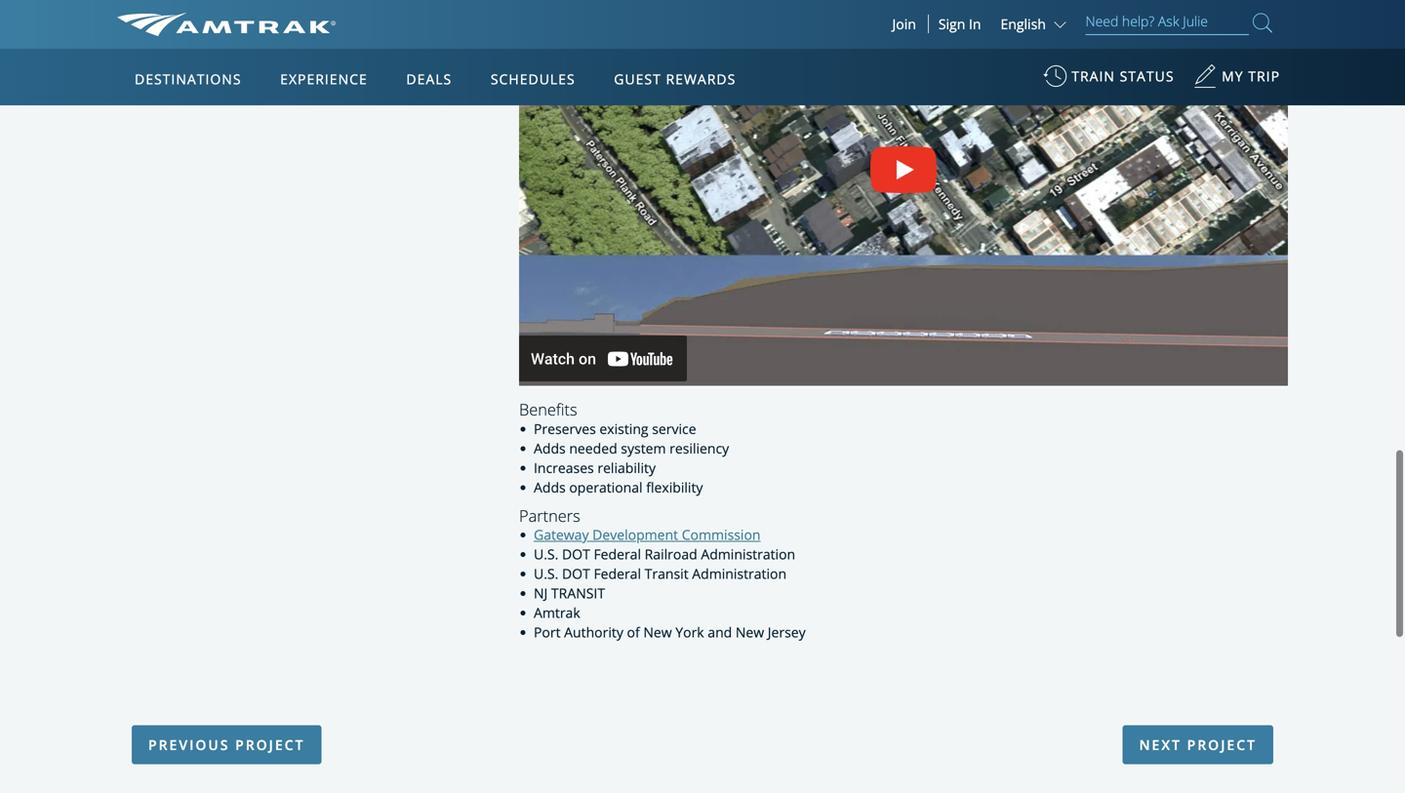 Task type: locate. For each thing, give the bounding box(es) containing it.
new right of
[[643, 623, 672, 642]]

adds
[[534, 439, 566, 457], [534, 478, 566, 497]]

1 vertical spatial federal
[[594, 565, 641, 583]]

banner
[[0, 0, 1405, 451]]

previous
[[148, 736, 230, 754]]

0 vertical spatial u.s.
[[534, 545, 559, 564]]

1 dot from the top
[[562, 545, 590, 564]]

new right and
[[736, 623, 764, 642]]

new
[[643, 623, 672, 642], [736, 623, 764, 642]]

rewards
[[666, 70, 736, 88]]

next project
[[1139, 736, 1257, 754]]

0 horizontal spatial new
[[643, 623, 672, 642]]

flexibility
[[646, 478, 703, 497]]

u.s. down gateway on the bottom left of the page
[[534, 545, 559, 564]]

0 vertical spatial adds
[[534, 439, 566, 457]]

1 horizontal spatial new
[[736, 623, 764, 642]]

u.s.
[[534, 545, 559, 564], [534, 565, 559, 583]]

transit
[[645, 565, 689, 583]]

experience
[[280, 70, 368, 88]]

dot down gateway on the bottom left of the page
[[562, 545, 590, 564]]

jersey
[[768, 623, 806, 642]]

adds up increases
[[534, 439, 566, 457]]

0 vertical spatial administration
[[701, 545, 795, 564]]

0 vertical spatial federal
[[594, 545, 641, 564]]

2 project from the left
[[1187, 736, 1257, 754]]

increases
[[534, 458, 594, 477]]

train status link
[[1043, 58, 1174, 105]]

benefits
[[519, 399, 577, 421]]

1 project from the left
[[235, 736, 305, 754]]

Please enter your search item search field
[[1086, 10, 1249, 35]]

my trip button
[[1194, 58, 1280, 105]]

english
[[1001, 15, 1046, 33]]

1 vertical spatial dot
[[562, 565, 590, 583]]

nj
[[534, 584, 548, 603]]

0 vertical spatial dot
[[562, 545, 590, 564]]

2 new from the left
[[736, 623, 764, 642]]

needed
[[569, 439, 617, 457]]

operational
[[569, 478, 643, 497]]

adds down increases
[[534, 478, 566, 497]]

train
[[1072, 67, 1115, 85]]

2 u.s. from the top
[[534, 565, 559, 583]]

1 federal from the top
[[594, 545, 641, 564]]

project right 'previous'
[[235, 736, 305, 754]]

project for previous  project
[[235, 736, 305, 754]]

0 horizontal spatial project
[[235, 736, 305, 754]]

gateway
[[534, 526, 589, 544]]

federal
[[594, 545, 641, 564], [594, 565, 641, 583]]

1 u.s. from the top
[[534, 545, 559, 564]]

1 horizontal spatial project
[[1187, 736, 1257, 754]]

1 vertical spatial u.s.
[[534, 565, 559, 583]]

schedules
[[491, 70, 575, 88]]

application
[[190, 163, 658, 436]]

project
[[235, 736, 305, 754], [1187, 736, 1257, 754]]

dot
[[562, 545, 590, 564], [562, 565, 590, 583]]

transit
[[551, 584, 605, 603]]

service
[[652, 419, 696, 438]]

1 new from the left
[[643, 623, 672, 642]]

trip
[[1248, 67, 1280, 85]]

1 vertical spatial adds
[[534, 478, 566, 497]]

and
[[708, 623, 732, 642]]

project inside "link"
[[235, 736, 305, 754]]

development
[[592, 526, 678, 544]]

dot up transit
[[562, 565, 590, 583]]

reliability
[[598, 458, 656, 477]]

amtrak image
[[117, 13, 336, 36]]

join button
[[881, 15, 929, 33]]

project right next
[[1187, 736, 1257, 754]]

2 adds from the top
[[534, 478, 566, 497]]

authority
[[564, 623, 623, 642]]

u.s. up nj
[[534, 565, 559, 583]]

administration
[[701, 545, 795, 564], [692, 565, 787, 583]]

deals
[[406, 70, 452, 88]]

1 vertical spatial administration
[[692, 565, 787, 583]]

railroad
[[645, 545, 697, 564]]

port
[[534, 623, 561, 642]]

my trip
[[1222, 67, 1280, 85]]

project for next project
[[1187, 736, 1257, 754]]

join
[[892, 15, 916, 33]]



Task type: vqa. For each thing, say whether or not it's contained in the screenshot.
One-Way dropdown button
no



Task type: describe. For each thing, give the bounding box(es) containing it.
guest rewards
[[614, 70, 736, 88]]

commission
[[682, 526, 761, 544]]

regions map image
[[190, 163, 658, 436]]

guest
[[614, 70, 662, 88]]

banner containing join
[[0, 0, 1405, 451]]

sign in
[[939, 15, 981, 33]]

destinations
[[135, 70, 242, 88]]

next project link
[[1123, 725, 1274, 764]]

benefits preserves existing service adds needed system resiliency increases reliability adds operational flexibility partners gateway development commission u.s. dot federal railroad administration u.s. dot federal transit administration nj transit amtrak port authority of new york and new jersey
[[519, 399, 806, 642]]

2 federal from the top
[[594, 565, 641, 583]]

sign
[[939, 15, 965, 33]]

experience button
[[272, 52, 375, 106]]

next
[[1139, 736, 1182, 754]]

amtrak
[[534, 604, 580, 622]]

application inside banner
[[190, 163, 658, 436]]

resiliency
[[670, 439, 729, 457]]

guest rewards button
[[606, 52, 744, 106]]

status
[[1120, 67, 1174, 85]]

partners
[[519, 505, 580, 527]]

previous  project link
[[132, 725, 322, 764]]

destinations button
[[127, 52, 249, 106]]

system
[[621, 439, 666, 457]]

preserves
[[534, 419, 596, 438]]

1 adds from the top
[[534, 439, 566, 457]]

schedules link
[[483, 49, 583, 105]]

of
[[627, 623, 640, 642]]

existing
[[600, 419, 649, 438]]

train status
[[1072, 67, 1174, 85]]

sign in button
[[939, 15, 981, 33]]

gateway development commission link
[[534, 526, 761, 544]]

english button
[[1001, 15, 1071, 33]]

my
[[1222, 67, 1244, 85]]

previous  project
[[148, 736, 305, 754]]

in
[[969, 15, 981, 33]]

2 dot from the top
[[562, 565, 590, 583]]

york
[[676, 623, 704, 642]]

deals button
[[399, 52, 460, 106]]

search icon image
[[1253, 9, 1273, 36]]



